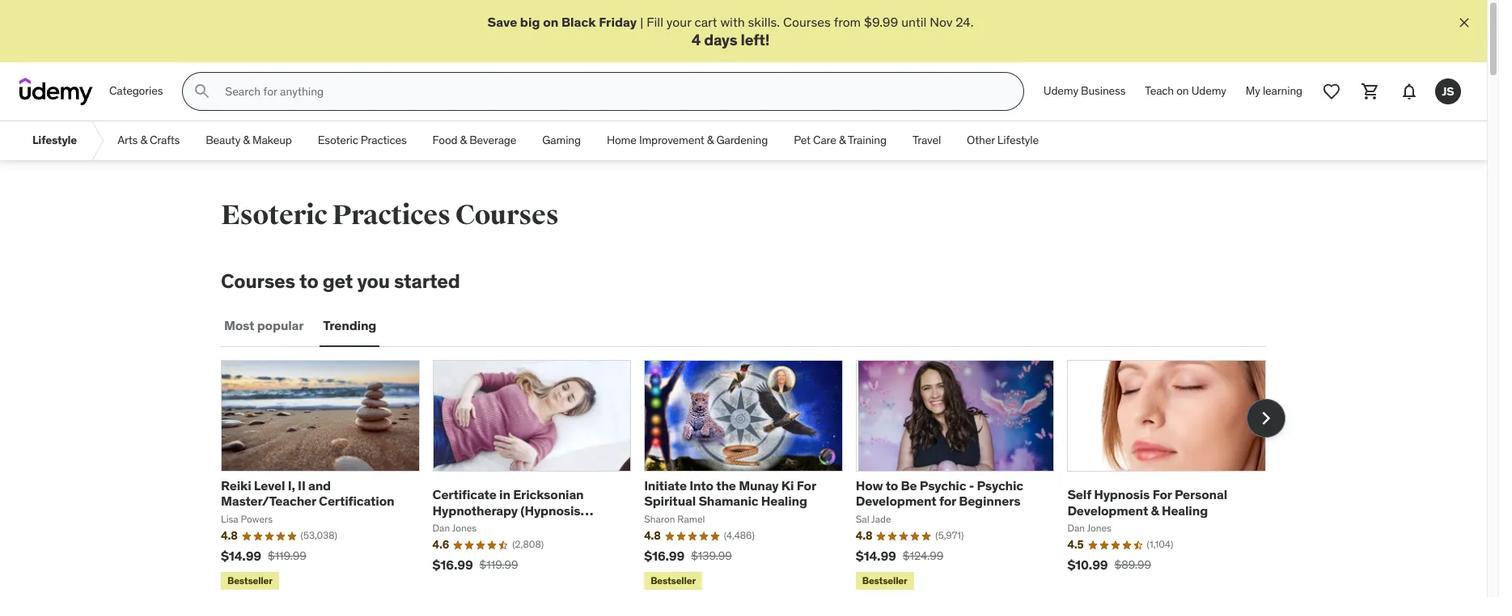 Task type: vqa. For each thing, say whether or not it's contained in the screenshot.
the left For
yes



Task type: describe. For each thing, give the bounding box(es) containing it.
skills.
[[748, 14, 780, 30]]

save big on black friday | fill your cart with skills. courses from $9.99 until nov 24. 4 days left!
[[487, 14, 974, 50]]

into
[[690, 477, 713, 494]]

udemy business link
[[1034, 72, 1135, 111]]

& right care
[[839, 133, 846, 148]]

big
[[520, 14, 540, 30]]

my learning
[[1246, 84, 1303, 98]]

-
[[969, 477, 974, 494]]

wishlist image
[[1322, 82, 1341, 101]]

beauty & makeup
[[206, 133, 292, 148]]

save
[[487, 14, 517, 30]]

submit search image
[[193, 82, 212, 101]]

|
[[640, 14, 644, 30]]

categories
[[109, 84, 163, 98]]

and
[[308, 477, 331, 494]]

home improvement & gardening
[[607, 133, 768, 148]]

1 horizontal spatial courses
[[455, 198, 559, 232]]

initiate into the munay ki  for spiritual shamanic healing
[[644, 477, 816, 509]]

training)
[[433, 518, 485, 534]]

how to be psychic - psychic development for beginners
[[856, 477, 1023, 509]]

practices for esoteric practices
[[361, 133, 407, 148]]

beauty
[[206, 133, 240, 148]]

trending button
[[320, 307, 380, 345]]

certification
[[319, 493, 394, 509]]

from
[[834, 14, 861, 30]]

other lifestyle
[[967, 133, 1039, 148]]

& inside 'link'
[[243, 133, 250, 148]]

carousel element
[[221, 360, 1286, 593]]

nov
[[930, 14, 953, 30]]

teach on udemy link
[[1135, 72, 1236, 111]]

pet care & training
[[794, 133, 887, 148]]

you
[[357, 269, 390, 294]]

next image
[[1253, 405, 1279, 431]]

$9.99
[[864, 14, 898, 30]]

food & beverage
[[432, 133, 516, 148]]

my learning link
[[1236, 72, 1312, 111]]

how
[[856, 477, 883, 494]]

beauty & makeup link
[[193, 122, 305, 160]]

esoteric for esoteric practices
[[318, 133, 358, 148]]

gaming link
[[529, 122, 594, 160]]

esoteric for esoteric practices courses
[[221, 198, 327, 232]]

travel
[[913, 133, 941, 148]]

makeup
[[252, 133, 292, 148]]

ericksonian
[[513, 487, 584, 503]]

my
[[1246, 84, 1260, 98]]

healing inside 'initiate into the munay ki  for spiritual shamanic healing'
[[761, 493, 807, 509]]

be
[[901, 477, 917, 494]]

until
[[901, 14, 927, 30]]

healing inside self hypnosis for personal development & healing
[[1162, 502, 1208, 518]]

fill
[[647, 14, 663, 30]]

notifications image
[[1400, 82, 1419, 101]]

esoteric practices courses
[[221, 198, 559, 232]]

gardening
[[716, 133, 768, 148]]

development inside self hypnosis for personal development & healing
[[1067, 502, 1148, 518]]

lifestyle link
[[19, 122, 90, 160]]

training
[[848, 133, 887, 148]]

& left "gardening" at the top of the page
[[707, 133, 714, 148]]

crafts
[[150, 133, 180, 148]]

2 psychic from the left
[[977, 477, 1023, 494]]

24.
[[956, 14, 974, 30]]

other lifestyle link
[[954, 122, 1052, 160]]

pet
[[794, 133, 811, 148]]

munay
[[739, 477, 779, 494]]

i,
[[288, 477, 295, 494]]

4
[[691, 30, 701, 50]]

beginners
[[959, 493, 1021, 509]]

reiki level i, ii and master/teacher certification link
[[221, 477, 394, 509]]

close image
[[1456, 15, 1473, 31]]

arts
[[117, 133, 138, 148]]

& right food
[[460, 133, 467, 148]]

courses to get you started
[[221, 269, 460, 294]]

popular
[[257, 317, 304, 334]]

how to be psychic - psychic development for beginners link
[[856, 477, 1023, 509]]

shopping cart with 0 items image
[[1361, 82, 1380, 101]]

& inside self hypnosis for personal development & healing
[[1151, 502, 1159, 518]]

Search for anything text field
[[222, 78, 1004, 105]]

your
[[667, 14, 691, 30]]

teach on udemy
[[1145, 84, 1226, 98]]

2 udemy from the left
[[1192, 84, 1226, 98]]

friday
[[599, 14, 637, 30]]

certificate in ericksonian hypnotherapy (hypnosis training) link
[[433, 487, 594, 534]]

lifestyle inside "link"
[[997, 133, 1039, 148]]

days
[[704, 30, 737, 50]]

initiate into the munay ki  for spiritual shamanic healing link
[[644, 477, 816, 509]]

level
[[254, 477, 285, 494]]

shamanic
[[699, 493, 759, 509]]



Task type: locate. For each thing, give the bounding box(es) containing it.
healing
[[761, 493, 807, 509], [1162, 502, 1208, 518]]

in
[[499, 487, 510, 503]]

1 vertical spatial esoteric
[[221, 198, 327, 232]]

esoteric practices link
[[305, 122, 420, 160]]

0 horizontal spatial courses
[[221, 269, 295, 294]]

courses down beverage
[[455, 198, 559, 232]]

reiki
[[221, 477, 251, 494]]

1 vertical spatial courses
[[455, 198, 559, 232]]

care
[[813, 133, 836, 148]]

0 vertical spatial on
[[543, 14, 559, 30]]

ii
[[298, 477, 306, 494]]

for
[[939, 493, 956, 509]]

on
[[543, 14, 559, 30], [1177, 84, 1189, 98]]

food & beverage link
[[420, 122, 529, 160]]

certificate
[[433, 487, 497, 503]]

1 horizontal spatial for
[[1153, 487, 1172, 503]]

practices up you
[[332, 198, 451, 232]]

for inside self hypnosis for personal development & healing
[[1153, 487, 1172, 503]]

improvement
[[639, 133, 704, 148]]

1 horizontal spatial development
[[1067, 502, 1148, 518]]

0 horizontal spatial lifestyle
[[32, 133, 77, 148]]

& right beauty
[[243, 133, 250, 148]]

1 vertical spatial practices
[[332, 198, 451, 232]]

udemy image
[[19, 78, 93, 105]]

practices for esoteric practices courses
[[332, 198, 451, 232]]

1 vertical spatial on
[[1177, 84, 1189, 98]]

& right arts
[[140, 133, 147, 148]]

0 horizontal spatial for
[[797, 477, 816, 494]]

courses
[[783, 14, 831, 30], [455, 198, 559, 232], [221, 269, 295, 294]]

initiate
[[644, 477, 687, 494]]

esoteric down makeup
[[221, 198, 327, 232]]

to
[[299, 269, 318, 294], [886, 477, 898, 494]]

psychic left the -
[[920, 477, 966, 494]]

lifestyle
[[32, 133, 77, 148], [997, 133, 1039, 148]]

personal
[[1175, 487, 1227, 503]]

udemy left my
[[1192, 84, 1226, 98]]

to left get
[[299, 269, 318, 294]]

certificate in ericksonian hypnotherapy (hypnosis training)
[[433, 487, 584, 534]]

1 udemy from the left
[[1044, 84, 1078, 98]]

cart
[[695, 14, 717, 30]]

&
[[140, 133, 147, 148], [243, 133, 250, 148], [460, 133, 467, 148], [707, 133, 714, 148], [839, 133, 846, 148], [1151, 502, 1159, 518]]

reiki level i, ii and master/teacher certification
[[221, 477, 394, 509]]

home
[[607, 133, 637, 148]]

get
[[323, 269, 353, 294]]

with
[[720, 14, 745, 30]]

teach
[[1145, 84, 1174, 98]]

0 vertical spatial practices
[[361, 133, 407, 148]]

on right teach at the right of page
[[1177, 84, 1189, 98]]

self hypnosis for personal development & healing
[[1067, 487, 1227, 518]]

beverage
[[469, 133, 516, 148]]

udemy business
[[1044, 84, 1126, 98]]

the
[[716, 477, 736, 494]]

ki
[[781, 477, 794, 494]]

1 horizontal spatial to
[[886, 477, 898, 494]]

other
[[967, 133, 995, 148]]

1 psychic from the left
[[920, 477, 966, 494]]

courses left from
[[783, 14, 831, 30]]

for left personal
[[1153, 487, 1172, 503]]

2 vertical spatial courses
[[221, 269, 295, 294]]

master/teacher
[[221, 493, 316, 509]]

0 horizontal spatial udemy
[[1044, 84, 1078, 98]]

for right ki at the right bottom
[[797, 477, 816, 494]]

udemy left business
[[1044, 84, 1078, 98]]

arts & crafts link
[[104, 122, 193, 160]]

1 lifestyle from the left
[[32, 133, 77, 148]]

0 vertical spatial courses
[[783, 14, 831, 30]]

udemy
[[1044, 84, 1078, 98], [1192, 84, 1226, 98]]

trending
[[323, 317, 376, 334]]

hypnosis
[[1094, 487, 1150, 503]]

js link
[[1429, 72, 1468, 111]]

esoteric practices
[[318, 133, 407, 148]]

started
[[394, 269, 460, 294]]

& right hypnosis
[[1151, 502, 1159, 518]]

home improvement & gardening link
[[594, 122, 781, 160]]

psychic
[[920, 477, 966, 494], [977, 477, 1023, 494]]

1 vertical spatial to
[[886, 477, 898, 494]]

food
[[432, 133, 457, 148]]

0 vertical spatial esoteric
[[318, 133, 358, 148]]

practices left food
[[361, 133, 407, 148]]

0 horizontal spatial on
[[543, 14, 559, 30]]

gaming
[[542, 133, 581, 148]]

(hypnosis
[[521, 502, 581, 518]]

hypnotherapy
[[433, 502, 518, 518]]

courses inside save big on black friday | fill your cart with skills. courses from $9.99 until nov 24. 4 days left!
[[783, 14, 831, 30]]

travel link
[[900, 122, 954, 160]]

for inside 'initiate into the munay ki  for spiritual shamanic healing'
[[797, 477, 816, 494]]

to left be
[[886, 477, 898, 494]]

0 horizontal spatial psychic
[[920, 477, 966, 494]]

practices
[[361, 133, 407, 148], [332, 198, 451, 232]]

arts & crafts
[[117, 133, 180, 148]]

1 horizontal spatial psychic
[[977, 477, 1023, 494]]

most
[[224, 317, 254, 334]]

categories button
[[100, 72, 173, 111]]

1 horizontal spatial healing
[[1162, 502, 1208, 518]]

esoteric
[[318, 133, 358, 148], [221, 198, 327, 232]]

2 lifestyle from the left
[[997, 133, 1039, 148]]

psychic right the -
[[977, 477, 1023, 494]]

arrow pointing to subcategory menu links image
[[90, 122, 104, 160]]

left!
[[741, 30, 770, 50]]

on right big at the left top of page
[[543, 14, 559, 30]]

courses up most popular
[[221, 269, 295, 294]]

most popular
[[224, 317, 304, 334]]

2 horizontal spatial courses
[[783, 14, 831, 30]]

0 horizontal spatial to
[[299, 269, 318, 294]]

0 vertical spatial to
[[299, 269, 318, 294]]

self hypnosis for personal development & healing link
[[1067, 487, 1227, 518]]

lifestyle left arrow pointing to subcategory menu links icon
[[32, 133, 77, 148]]

to inside how to be psychic - psychic development for beginners
[[886, 477, 898, 494]]

spiritual
[[644, 493, 696, 509]]

1 horizontal spatial on
[[1177, 84, 1189, 98]]

js
[[1442, 84, 1454, 99]]

to for be
[[886, 477, 898, 494]]

most popular button
[[221, 307, 307, 345]]

1 horizontal spatial udemy
[[1192, 84, 1226, 98]]

0 horizontal spatial development
[[856, 493, 937, 509]]

black
[[561, 14, 596, 30]]

pet care & training link
[[781, 122, 900, 160]]

esoteric right makeup
[[318, 133, 358, 148]]

lifestyle right other
[[997, 133, 1039, 148]]

learning
[[1263, 84, 1303, 98]]

on inside save big on black friday | fill your cart with skills. courses from $9.99 until nov 24. 4 days left!
[[543, 14, 559, 30]]

development inside how to be psychic - psychic development for beginners
[[856, 493, 937, 509]]

1 horizontal spatial lifestyle
[[997, 133, 1039, 148]]

0 horizontal spatial healing
[[761, 493, 807, 509]]

to for get
[[299, 269, 318, 294]]

self
[[1067, 487, 1091, 503]]



